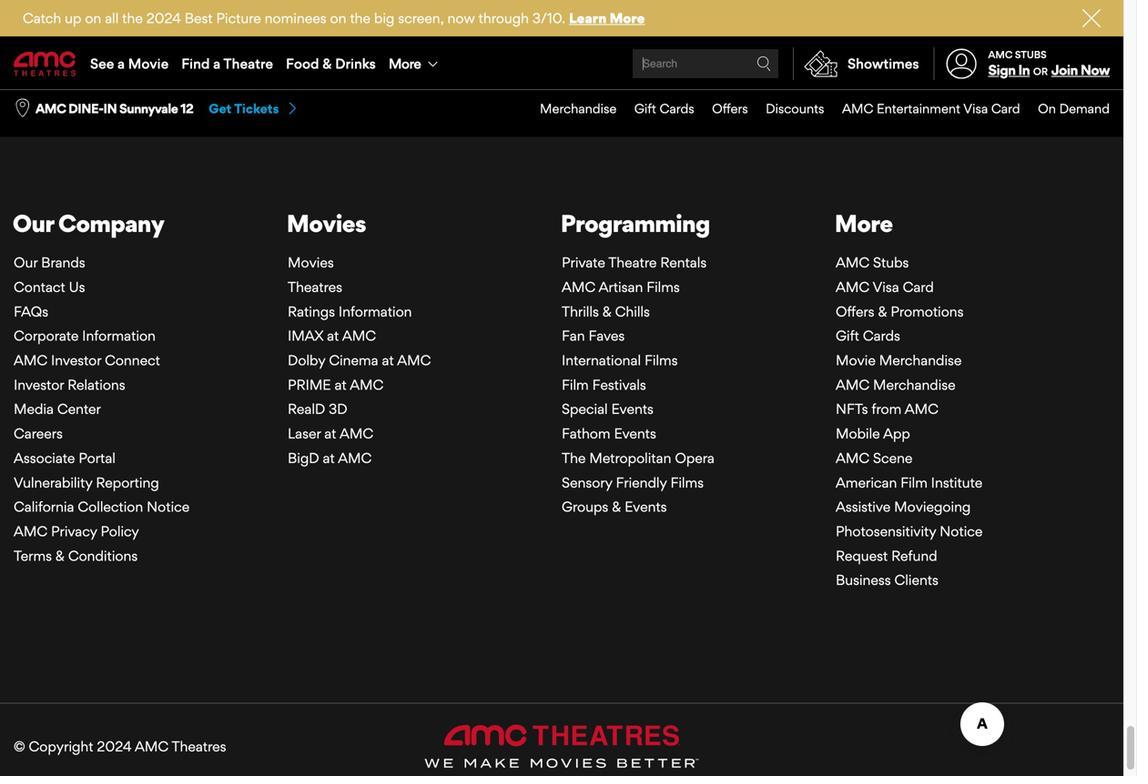 Task type: locate. For each thing, give the bounding box(es) containing it.
assistive
[[836, 499, 891, 516]]

our up our brands link
[[13, 209, 54, 238]]

1 a from the left
[[117, 55, 125, 72]]

card inside amc stubs amc visa card offers & promotions gift cards movie merchandise amc merchandise nfts from amc mobile app amc scene american film institute assistive moviegoing photosensitivity notice request refund business clients
[[903, 279, 934, 295]]

cards right amc tiktok image
[[660, 101, 694, 117]]

stubs for in
[[1015, 49, 1047, 60]]

company
[[58, 209, 164, 238]]

amc up nfts
[[836, 376, 870, 393]]

festivals
[[592, 376, 646, 393]]

2 on from the left
[[330, 10, 346, 26]]

our inside our brands contact us faqs corporate information amc investor connect investor relations media center careers associate portal vulnerability reporting california collection notice amc privacy policy terms & conditions
[[14, 254, 38, 271]]

1 horizontal spatial gift
[[836, 328, 860, 344]]

1 vertical spatial events
[[614, 425, 656, 442]]

theatre up artisan at top right
[[608, 254, 657, 271]]

information inside movies theatres ratings information imax at amc dolby cinema at amc prime at amc reald 3d laser at amc bigd at amc
[[339, 303, 412, 320]]

movie up amc merchandise link at right
[[836, 352, 876, 369]]

entertainment
[[877, 101, 961, 117]]

amc merchandise link
[[836, 376, 956, 393]]

amc dine-in sunnyvale 12
[[36, 101, 193, 117]]

1 horizontal spatial stubs
[[1015, 49, 1047, 60]]

terms & conditions link
[[14, 548, 138, 564]]

&
[[323, 55, 332, 72], [603, 303, 612, 320], [878, 303, 887, 320], [612, 499, 621, 516], [55, 548, 65, 564]]

now
[[448, 10, 475, 26]]

0 vertical spatial notice
[[147, 499, 190, 516]]

amc up thrills
[[562, 279, 596, 295]]

information up connect
[[82, 328, 156, 344]]

get
[[209, 101, 232, 117]]

film up special
[[562, 376, 589, 393]]

0 vertical spatial events
[[611, 401, 654, 418]]

0 horizontal spatial stubs
[[873, 254, 909, 271]]

1 vertical spatial cards
[[863, 328, 901, 344]]

amc logo image
[[14, 51, 77, 76], [14, 51, 77, 76]]

card up promotions
[[903, 279, 934, 295]]

amc instagram image
[[465, 68, 498, 101]]

at right imax
[[327, 328, 339, 344]]

movie inside amc stubs amc visa card offers & promotions gift cards movie merchandise amc merchandise nfts from amc mobile app amc scene american film institute assistive moviegoing photosensitivity notice request refund business clients
[[836, 352, 876, 369]]

0 horizontal spatial information
[[82, 328, 156, 344]]

1 horizontal spatial theatres
[[288, 279, 342, 295]]

amc down laser at amc link
[[338, 450, 372, 467]]

ratings
[[288, 303, 335, 320]]

1 vertical spatial films
[[645, 352, 678, 369]]

discounts link
[[748, 90, 825, 127]]

stubs up in at the right of page
[[1015, 49, 1047, 60]]

a inside find a theatre link
[[213, 55, 221, 72]]

card inside menu
[[992, 101, 1020, 117]]

amc twitter image
[[545, 68, 578, 101]]

1 vertical spatial notice
[[940, 523, 983, 540]]

menu down "showtimes" image
[[522, 90, 1110, 127]]

movies for movies
[[287, 209, 366, 238]]

2024
[[146, 10, 181, 26], [97, 738, 132, 755]]

2 vertical spatial more
[[835, 209, 893, 238]]

0 vertical spatial movies
[[287, 209, 366, 238]]

0 vertical spatial theatres
[[288, 279, 342, 295]]

amc down amc stubs link
[[836, 279, 870, 295]]

at up 3d
[[335, 376, 347, 393]]

in
[[1019, 62, 1030, 78]]

0 horizontal spatial theatre
[[223, 55, 273, 72]]

a inside see a movie link
[[117, 55, 125, 72]]

on demand
[[1038, 101, 1110, 117]]

moviegoing
[[894, 499, 971, 516]]

a for theatre
[[213, 55, 221, 72]]

film up assistive moviegoing link
[[901, 474, 928, 491]]

food
[[286, 55, 319, 72]]

0 vertical spatial films
[[647, 279, 680, 295]]

merchandise inside "link"
[[540, 101, 617, 117]]

1 vertical spatial film
[[901, 474, 928, 491]]

card down sign in 'button'
[[992, 101, 1020, 117]]

a right see
[[117, 55, 125, 72]]

0 horizontal spatial offers
[[712, 101, 748, 117]]

0 vertical spatial card
[[992, 101, 1020, 117]]

visa
[[964, 101, 988, 117], [873, 279, 899, 295]]

gift cards link up movie merchandise link
[[836, 328, 901, 344]]

films up festivals
[[645, 352, 678, 369]]

1 vertical spatial menu
[[522, 90, 1110, 127]]

cards up movie merchandise link
[[863, 328, 901, 344]]

amc inside the 'amc stubs sign in or join now'
[[989, 49, 1013, 60]]

movies up theatres link
[[288, 254, 334, 271]]

showtimes image
[[794, 47, 848, 80]]

collection
[[78, 499, 143, 516]]

0 horizontal spatial theatres
[[172, 738, 226, 755]]

amc stubs link
[[836, 254, 909, 271]]

request refund link
[[836, 548, 938, 564]]

international
[[562, 352, 641, 369]]

refund
[[892, 548, 938, 564]]

& right food
[[323, 55, 332, 72]]

stubs up amc visa card link
[[873, 254, 909, 271]]

on demand link
[[1020, 90, 1110, 127]]

film
[[562, 376, 589, 393], [901, 474, 928, 491]]

big
[[374, 10, 395, 26]]

notice down moviegoing
[[940, 523, 983, 540]]

1 horizontal spatial offers
[[836, 303, 875, 320]]

fathom events link
[[562, 425, 656, 442]]

thrills & chills link
[[562, 303, 650, 320]]

theatre inside menu
[[223, 55, 273, 72]]

0 vertical spatial stubs
[[1015, 49, 1047, 60]]

0 vertical spatial gift
[[634, 101, 656, 117]]

1 horizontal spatial film
[[901, 474, 928, 491]]

1 vertical spatial information
[[82, 328, 156, 344]]

0 horizontal spatial visa
[[873, 279, 899, 295]]

0 horizontal spatial cards
[[660, 101, 694, 117]]

0 horizontal spatial the
[[122, 10, 143, 26]]

at down laser at amc link
[[323, 450, 335, 467]]

amc right copyright at the left bottom of the page
[[135, 738, 169, 755]]

the right all
[[122, 10, 143, 26]]

merchandise link
[[522, 90, 617, 127]]

0 horizontal spatial film
[[562, 376, 589, 393]]

©
[[14, 738, 25, 755]]

menu up merchandise "link"
[[0, 38, 1124, 89]]

business
[[836, 572, 891, 589]]

1 vertical spatial gift
[[836, 328, 860, 344]]

12
[[180, 101, 193, 117]]

theatre up get tickets
[[223, 55, 273, 72]]

1 horizontal spatial 2024
[[146, 10, 181, 26]]

film festivals link
[[562, 376, 646, 393]]

1 vertical spatial visa
[[873, 279, 899, 295]]

footer
[[0, 31, 1124, 777]]

offers down amc visa card link
[[836, 303, 875, 320]]

0 vertical spatial our
[[13, 209, 54, 238]]

sensory friendly films link
[[562, 474, 704, 491]]

information inside our brands contact us faqs corporate information amc investor connect investor relations media center careers associate portal vulnerability reporting california collection notice amc privacy policy terms & conditions
[[82, 328, 156, 344]]

1 vertical spatial movie
[[836, 352, 876, 369]]

1 vertical spatial merchandise
[[879, 352, 962, 369]]

through
[[479, 10, 529, 26]]

0 horizontal spatial gift
[[634, 101, 656, 117]]

on left all
[[85, 10, 101, 26]]

merchandise left amc tiktok icon
[[540, 101, 617, 117]]

amc artisan films link
[[562, 279, 680, 295]]

information
[[339, 303, 412, 320], [82, 328, 156, 344]]

0 vertical spatial gift cards link
[[617, 90, 694, 127]]

0 vertical spatial theatre
[[223, 55, 273, 72]]

0 vertical spatial merchandise
[[540, 101, 617, 117]]

0 horizontal spatial notice
[[147, 499, 190, 516]]

0 vertical spatial movie
[[128, 55, 169, 72]]

2 the from the left
[[350, 10, 371, 26]]

0 horizontal spatial more
[[389, 55, 421, 72]]

1 vertical spatial theatre
[[608, 254, 657, 271]]

stubs
[[1015, 49, 1047, 60], [873, 254, 909, 271]]

0 horizontal spatial card
[[903, 279, 934, 295]]

offers down search the amc website "text field"
[[712, 101, 748, 117]]

notice down reporting
[[147, 499, 190, 516]]

faqs link
[[14, 303, 48, 320]]

us
[[69, 279, 85, 295]]

movies inside movies theatres ratings information imax at amc dolby cinema at amc prime at amc reald 3d laser at amc bigd at amc
[[288, 254, 334, 271]]

2024 left best
[[146, 10, 181, 26]]

dolby cinema at amc link
[[288, 352, 431, 369]]

food & drinks
[[286, 55, 376, 72]]

see
[[90, 55, 114, 72]]

0 horizontal spatial a
[[117, 55, 125, 72]]

1 vertical spatial theatres
[[172, 738, 226, 755]]

a right "find"
[[213, 55, 221, 72]]

sunnyvale
[[119, 101, 178, 117]]

films down opera
[[671, 474, 704, 491]]

movies up movies 'link'
[[287, 209, 366, 238]]

events up the metropolitan opera link
[[614, 425, 656, 442]]

amc theatres image
[[425, 725, 699, 772], [425, 725, 699, 769]]

1 horizontal spatial information
[[339, 303, 412, 320]]

laser at amc link
[[288, 425, 373, 442]]

gift down search the amc website "text field"
[[634, 101, 656, 117]]

on right 'nominees'
[[330, 10, 346, 26]]

1 vertical spatial offers
[[836, 303, 875, 320]]

events down festivals
[[611, 401, 654, 418]]

gift
[[634, 101, 656, 117], [836, 328, 860, 344]]

our brands contact us faqs corporate information amc investor connect investor relations media center careers associate portal vulnerability reporting california collection notice amc privacy policy terms & conditions
[[14, 254, 190, 564]]

1 vertical spatial card
[[903, 279, 934, 295]]

gift inside amc stubs amc visa card offers & promotions gift cards movie merchandise amc merchandise nfts from amc mobile app amc scene american film institute assistive moviegoing photosensitivity notice request refund business clients
[[836, 328, 860, 344]]

merchandise up amc merchandise link at right
[[879, 352, 962, 369]]

events down 'friendly'
[[625, 499, 667, 516]]

1 horizontal spatial theatre
[[608, 254, 657, 271]]

2 vertical spatial events
[[625, 499, 667, 516]]

0 vertical spatial offers
[[712, 101, 748, 117]]

screen,
[[398, 10, 444, 26]]

notice inside our brands contact us faqs corporate information amc investor connect investor relations media center careers associate portal vulnerability reporting california collection notice amc privacy policy terms & conditions
[[147, 499, 190, 516]]

visa down amc stubs link
[[873, 279, 899, 295]]

amc investor connect link
[[14, 352, 160, 369]]

investor up the media
[[14, 376, 64, 393]]

theatres inside movies theatres ratings information imax at amc dolby cinema at amc prime at amc reald 3d laser at amc bigd at amc
[[288, 279, 342, 295]]

1 vertical spatial more
[[389, 55, 421, 72]]

friendly
[[616, 474, 667, 491]]

stubs inside the 'amc stubs sign in or join now'
[[1015, 49, 1047, 60]]

1 horizontal spatial card
[[992, 101, 1020, 117]]

information up imax at amc link
[[339, 303, 412, 320]]

1 horizontal spatial the
[[350, 10, 371, 26]]

amc twitter image
[[545, 68, 578, 101]]

2 a from the left
[[213, 55, 221, 72]]

from
[[872, 401, 902, 418]]

card
[[992, 101, 1020, 117], [903, 279, 934, 295]]

amc instagram image
[[465, 68, 498, 101]]

menu
[[0, 38, 1124, 89], [522, 90, 1110, 127]]

amc down showtimes link on the right
[[842, 101, 874, 117]]

0 horizontal spatial 2024
[[97, 738, 132, 755]]

amc facebook image
[[385, 68, 418, 101], [385, 68, 418, 101]]

amc left dine-
[[36, 101, 66, 117]]

imax
[[288, 328, 324, 344]]

1 the from the left
[[122, 10, 143, 26]]

1 horizontal spatial gift cards link
[[836, 328, 901, 344]]

our for our company
[[13, 209, 54, 238]]

0 horizontal spatial movie
[[128, 55, 169, 72]]

movie
[[128, 55, 169, 72], [836, 352, 876, 369]]

learn
[[569, 10, 607, 26]]

private
[[562, 254, 605, 271]]

1 horizontal spatial a
[[213, 55, 221, 72]]

sensory
[[562, 474, 613, 491]]

0 vertical spatial menu
[[0, 38, 1124, 89]]

amc up sign
[[989, 49, 1013, 60]]

picture
[[216, 10, 261, 26]]

1 vertical spatial our
[[14, 254, 38, 271]]

nfts from amc link
[[836, 401, 939, 418]]

1 horizontal spatial cards
[[863, 328, 901, 344]]

on
[[85, 10, 101, 26], [330, 10, 346, 26]]

1 horizontal spatial visa
[[964, 101, 988, 117]]

more up amc stubs link
[[835, 209, 893, 238]]

more right learn on the right top of the page
[[610, 10, 645, 26]]

investor up investor relations link
[[51, 352, 101, 369]]

0 horizontal spatial on
[[85, 10, 101, 26]]

movie up sunnyvale in the top left of the page
[[128, 55, 169, 72]]

1 vertical spatial movies
[[288, 254, 334, 271]]

1 horizontal spatial on
[[330, 10, 346, 26]]

& down amc visa card link
[[878, 303, 887, 320]]

our up contact
[[14, 254, 38, 271]]

gift cards link
[[617, 90, 694, 127], [836, 328, 901, 344]]

1 horizontal spatial movie
[[836, 352, 876, 369]]

faqs
[[14, 303, 48, 320]]

0 vertical spatial information
[[339, 303, 412, 320]]

1 horizontal spatial notice
[[940, 523, 983, 540]]

groups & events link
[[562, 499, 667, 516]]

vulnerability reporting link
[[14, 474, 159, 491]]

1 on from the left
[[85, 10, 101, 26]]

vulnerability
[[14, 474, 92, 491]]

opera
[[675, 450, 715, 467]]

gift cards
[[634, 101, 694, 117]]

contact
[[14, 279, 65, 295]]

theatres link
[[288, 279, 342, 295]]

theatre
[[223, 55, 273, 72], [608, 254, 657, 271]]

american film institute link
[[836, 474, 983, 491]]

amc privacy policy link
[[14, 523, 139, 540]]

amc
[[989, 49, 1013, 60], [842, 101, 874, 117], [36, 101, 66, 117], [836, 254, 870, 271], [562, 279, 596, 295], [836, 279, 870, 295], [342, 328, 376, 344], [14, 352, 47, 369], [397, 352, 431, 369], [350, 376, 384, 393], [836, 376, 870, 393], [905, 401, 939, 418], [340, 425, 373, 442], [338, 450, 372, 467], [836, 450, 870, 467], [14, 523, 47, 540], [135, 738, 169, 755]]

1 vertical spatial stubs
[[873, 254, 909, 271]]

& right terms
[[55, 548, 65, 564]]

gift up movie merchandise link
[[836, 328, 860, 344]]

1 horizontal spatial more
[[610, 10, 645, 26]]

amc youtube image
[[706, 68, 738, 101], [706, 68, 738, 101]]

visa down user profile image
[[964, 101, 988, 117]]

relations
[[67, 376, 125, 393]]

0 vertical spatial visa
[[964, 101, 988, 117]]

2024 right copyright at the left bottom of the page
[[97, 738, 132, 755]]

visa inside menu
[[964, 101, 988, 117]]

merchandise down movie merchandise link
[[873, 376, 956, 393]]

amc inside "private theatre rentals amc artisan films thrills & chills fan faves international films film festivals special events fathom events the metropolitan opera sensory friendly films groups & events"
[[562, 279, 596, 295]]

cookie consent banner dialog
[[0, 707, 1124, 777]]

films down rentals
[[647, 279, 680, 295]]

gift cards link down search the amc website "text field"
[[617, 90, 694, 127]]

0 vertical spatial cards
[[660, 101, 694, 117]]

stubs inside amc stubs amc visa card offers & promotions gift cards movie merchandise amc merchandise nfts from amc mobile app amc scene american film institute assistive moviegoing photosensitivity notice request refund business clients
[[873, 254, 909, 271]]

more down screen,
[[389, 55, 421, 72]]

the left big
[[350, 10, 371, 26]]

0 vertical spatial film
[[562, 376, 589, 393]]

film inside "private theatre rentals amc artisan films thrills & chills fan faves international films film festivals special events fathom events the metropolitan opera sensory friendly films groups & events"
[[562, 376, 589, 393]]



Task type: describe. For each thing, give the bounding box(es) containing it.
american
[[836, 474, 897, 491]]

brands
[[41, 254, 85, 271]]

tickets
[[234, 101, 279, 117]]

sign in or join amc stubs element
[[934, 38, 1110, 89]]

3/10.
[[533, 10, 566, 26]]

connect
[[105, 352, 160, 369]]

search the AMC website text field
[[640, 57, 757, 71]]

fathom
[[562, 425, 611, 442]]

sign in button
[[989, 62, 1030, 78]]

amc up terms
[[14, 523, 47, 540]]

amc scene link
[[836, 450, 913, 467]]

menu containing more
[[0, 38, 1124, 89]]

movies theatres ratings information imax at amc dolby cinema at amc prime at amc reald 3d laser at amc bigd at amc
[[288, 254, 431, 467]]

amc down mobile
[[836, 450, 870, 467]]

3d
[[329, 401, 347, 418]]

policy
[[101, 523, 139, 540]]

1 vertical spatial gift cards link
[[836, 328, 901, 344]]

catch
[[23, 10, 61, 26]]

california collection notice link
[[14, 499, 190, 516]]

1 vertical spatial 2024
[[97, 738, 132, 755]]

in
[[103, 101, 117, 117]]

more button
[[382, 38, 448, 89]]

amc tiktok image
[[626, 68, 658, 101]]

& down sensory friendly films link
[[612, 499, 621, 516]]

0 vertical spatial investor
[[51, 352, 101, 369]]

the metropolitan opera link
[[562, 450, 715, 467]]

& inside our brands contact us faqs corporate information amc investor connect investor relations media center careers associate portal vulnerability reporting california collection notice amc privacy policy terms & conditions
[[55, 548, 65, 564]]

menu containing merchandise
[[522, 90, 1110, 127]]

stubs for visa
[[873, 254, 909, 271]]

cards inside amc stubs amc visa card offers & promotions gift cards movie merchandise amc merchandise nfts from amc mobile app amc scene american film institute assistive moviegoing photosensitivity notice request refund business clients
[[863, 328, 901, 344]]

movies link
[[288, 254, 334, 271]]

food & drinks link
[[280, 38, 382, 89]]

notice inside amc stubs amc visa card offers & promotions gift cards movie merchandise amc merchandise nfts from amc mobile app amc scene american film institute assistive moviegoing photosensitivity notice request refund business clients
[[940, 523, 983, 540]]

demand
[[1060, 101, 1110, 117]]

the
[[562, 450, 586, 467]]

on
[[1038, 101, 1056, 117]]

privacy
[[51, 523, 97, 540]]

dine-
[[68, 101, 103, 117]]

find
[[181, 55, 210, 72]]

movie inside menu
[[128, 55, 169, 72]]

amc entertainment visa card link
[[825, 90, 1020, 127]]

at up bigd at amc link at the left
[[324, 425, 336, 442]]

amc down corporate
[[14, 352, 47, 369]]

all
[[105, 10, 119, 26]]

thrills
[[562, 303, 599, 320]]

assistive moviegoing link
[[836, 499, 971, 516]]

nominees
[[265, 10, 327, 26]]

film inside amc stubs amc visa card offers & promotions gift cards movie merchandise amc merchandise nfts from amc mobile app amc scene american film institute assistive moviegoing photosensitivity notice request refund business clients
[[901, 474, 928, 491]]

artisan
[[599, 279, 643, 295]]

conditions
[[68, 548, 138, 564]]

offers link
[[694, 90, 748, 127]]

2 vertical spatial merchandise
[[873, 376, 956, 393]]

a for movie
[[117, 55, 125, 72]]

investor relations link
[[14, 376, 125, 393]]

amc dine-in sunnyvale 12 button
[[36, 100, 193, 118]]

at right cinema
[[382, 352, 394, 369]]

imax at amc link
[[288, 328, 376, 344]]

associate
[[14, 450, 75, 467]]

app
[[883, 425, 910, 442]]

2 vertical spatial films
[[671, 474, 704, 491]]

media center link
[[14, 401, 101, 418]]

see a movie link
[[84, 38, 175, 89]]

special
[[562, 401, 608, 418]]

amc up dolby cinema at amc link in the left top of the page
[[342, 328, 376, 344]]

corporate
[[14, 328, 79, 344]]

footer containing our company
[[0, 31, 1124, 777]]

reald 3d link
[[288, 401, 347, 418]]

theatre inside "private theatre rentals amc artisan films thrills & chills fan faves international films film festivals special events fathom events the metropolitan opera sensory friendly films groups & events"
[[608, 254, 657, 271]]

amc up amc visa card link
[[836, 254, 870, 271]]

showtimes
[[848, 55, 919, 72]]

amc down dolby cinema at amc link in the left top of the page
[[350, 376, 384, 393]]

reald
[[288, 401, 325, 418]]

& inside amc stubs amc visa card offers & promotions gift cards movie merchandise amc merchandise nfts from amc mobile app amc scene american film institute assistive moviegoing photosensitivity notice request refund business clients
[[878, 303, 887, 320]]

metropolitan
[[589, 450, 672, 467]]

get tickets link
[[209, 100, 299, 117]]

© copyright 2024 amc theatres
[[14, 738, 226, 755]]

terms
[[14, 548, 52, 564]]

user profile image
[[936, 49, 987, 79]]

mobile app link
[[836, 425, 910, 442]]

or
[[1033, 66, 1048, 78]]

showtimes link
[[793, 47, 919, 80]]

offers inside offers 'link'
[[712, 101, 748, 117]]

catch up on all the 2024 best picture nominees on the big screen, now through 3/10. learn more
[[23, 10, 645, 26]]

amc inside amc dine-in sunnyvale 12 button
[[36, 101, 66, 117]]

our for our brands contact us faqs corporate information amc investor connect investor relations media center careers associate portal vulnerability reporting california collection notice amc privacy policy terms & conditions
[[14, 254, 38, 271]]

amc tiktok image
[[626, 68, 658, 101]]

international films link
[[562, 352, 678, 369]]

movies for movies theatres ratings information imax at amc dolby cinema at amc prime at amc reald 3d laser at amc bigd at amc
[[288, 254, 334, 271]]

our brands link
[[14, 254, 85, 271]]

groups
[[562, 499, 609, 516]]

laser
[[288, 425, 321, 442]]

ratings information link
[[288, 303, 412, 320]]

& inside 'link'
[[323, 55, 332, 72]]

sign
[[989, 62, 1016, 78]]

copyright
[[29, 738, 93, 755]]

more inside button
[[389, 55, 421, 72]]

business clients link
[[836, 572, 939, 589]]

offers inside amc stubs amc visa card offers & promotions gift cards movie merchandise amc merchandise nfts from amc mobile app amc scene american film institute assistive moviegoing photosensitivity notice request refund business clients
[[836, 303, 875, 320]]

photosensitivity
[[836, 523, 936, 540]]

0 vertical spatial 2024
[[146, 10, 181, 26]]

visa inside amc stubs amc visa card offers & promotions gift cards movie merchandise amc merchandise nfts from amc mobile app amc scene american film institute assistive moviegoing photosensitivity notice request refund business clients
[[873, 279, 899, 295]]

amc inside amc entertainment visa card link
[[842, 101, 874, 117]]

portal
[[79, 450, 116, 467]]

up
[[65, 10, 81, 26]]

movie merchandise link
[[836, 352, 962, 369]]

submit search icon image
[[757, 56, 771, 71]]

scene
[[873, 450, 913, 467]]

amc stubs amc visa card offers & promotions gift cards movie merchandise amc merchandise nfts from amc mobile app amc scene american film institute assistive moviegoing photosensitivity notice request refund business clients
[[836, 254, 983, 589]]

0 vertical spatial more
[[610, 10, 645, 26]]

clients
[[895, 572, 939, 589]]

1 vertical spatial investor
[[14, 376, 64, 393]]

promotions
[[891, 303, 964, 320]]

& up faves
[[603, 303, 612, 320]]

discounts
[[766, 101, 825, 117]]

associate portal link
[[14, 450, 116, 467]]

careers
[[14, 425, 63, 442]]

2 horizontal spatial more
[[835, 209, 893, 238]]

0 horizontal spatial gift cards link
[[617, 90, 694, 127]]

amc down 3d
[[340, 425, 373, 442]]

faves
[[589, 328, 625, 344]]

see a movie
[[90, 55, 169, 72]]

amc up app
[[905, 401, 939, 418]]

drinks
[[335, 55, 376, 72]]

amc right cinema
[[397, 352, 431, 369]]

prime at amc link
[[288, 376, 384, 393]]



Task type: vqa. For each thing, say whether or not it's contained in the screenshot.
Rentals at right
yes



